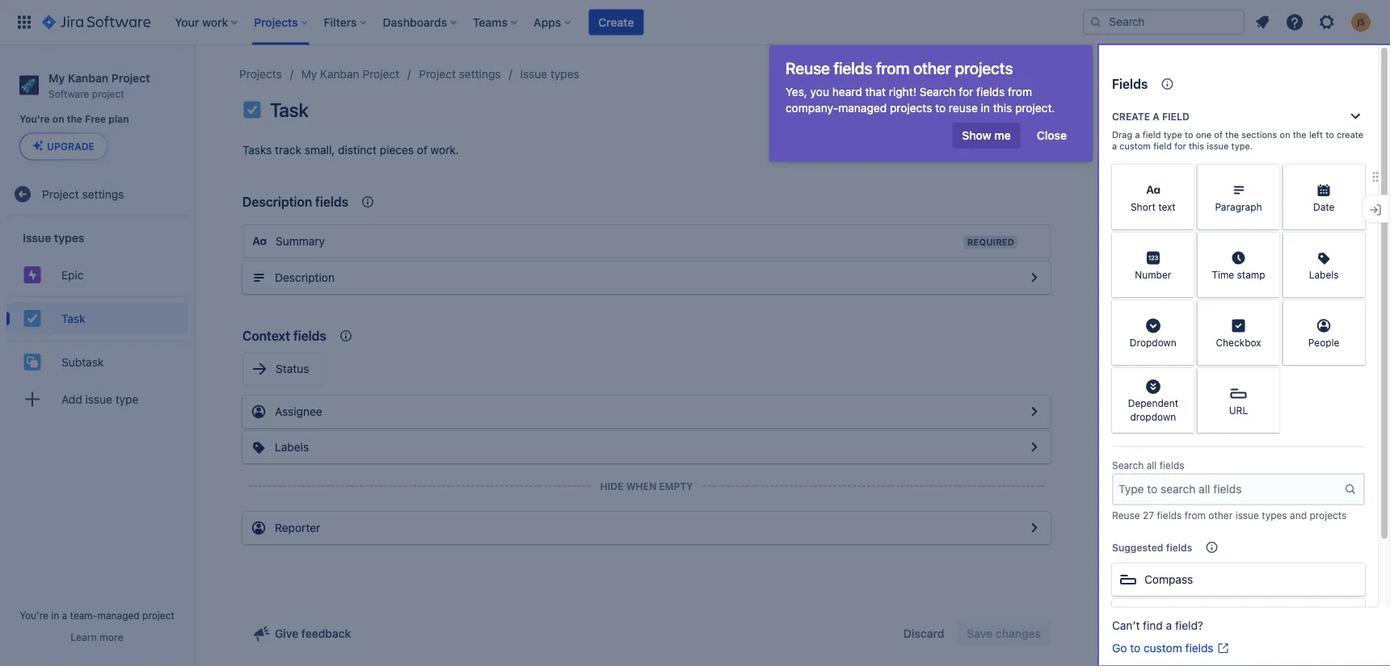 Task type: describe. For each thing, give the bounding box(es) containing it.
paragraph
[[1215, 201, 1262, 213]]

on inside the drag a field type to one of the sections on the left to create a custom field for this issue type.
[[1280, 130, 1290, 140]]

0 horizontal spatial managed
[[97, 610, 140, 622]]

to inside the reuse fields from other projects yes, you heard that right! search for fields from company-managed projects to reuse in this project.
[[935, 101, 946, 115]]

for inside the reuse fields from other projects yes, you heard that right! search for fields from company-managed projects to reuse in this project.
[[959, 85, 973, 99]]

close
[[1037, 129, 1067, 142]]

managed inside the reuse fields from other projects yes, you heard that right! search for fields from company-managed projects to reuse in this project.
[[838, 101, 887, 115]]

due date
[[1144, 609, 1192, 622]]

open field configuration image for assignee
[[1025, 402, 1044, 422]]

0 vertical spatial issue
[[520, 67, 547, 81]]

0 horizontal spatial issue
[[23, 231, 51, 245]]

0 vertical spatial from
[[876, 58, 910, 77]]

fields left more information about the context fields image
[[293, 329, 326, 344]]

stamp
[[1237, 269, 1265, 280]]

go to custom fields link
[[1112, 641, 1230, 657]]

learn
[[71, 632, 97, 643]]

add issue type
[[61, 393, 139, 406]]

this inside the drag a field type to one of the sections on the left to create a custom field for this issue type.
[[1189, 141, 1204, 152]]

epic
[[61, 268, 84, 282]]

all
[[1147, 460, 1157, 472]]

project up pieces
[[362, 67, 399, 81]]

sections
[[1242, 130, 1277, 140]]

and
[[1290, 510, 1307, 521]]

add issue type button
[[6, 383, 188, 416]]

Type to search all fields text field
[[1114, 475, 1344, 504]]

number
[[1135, 269, 1171, 280]]

create a field
[[1112, 111, 1190, 122]]

edit
[[940, 103, 960, 116]]

issue types link
[[520, 65, 579, 84]]

workflow
[[963, 103, 1012, 116]]

time stamp
[[1212, 269, 1265, 280]]

learn more button
[[71, 631, 123, 644]]

fields right all
[[1160, 460, 1185, 472]]

type inside "button"
[[115, 393, 139, 406]]

2 horizontal spatial the
[[1293, 130, 1307, 140]]

types for group at the left of the page containing issue types
[[54, 231, 84, 245]]

date
[[1168, 609, 1192, 622]]

assignee
[[275, 405, 322, 419]]

fields up the workflow
[[976, 85, 1005, 99]]

more information about the context fields image
[[358, 192, 378, 212]]

reuse 27 fields from other issue types and projects
[[1112, 510, 1347, 521]]

project.
[[1015, 101, 1055, 115]]

feedback
[[301, 628, 351, 641]]

task link
[[6, 303, 188, 335]]

0 horizontal spatial in
[[51, 610, 59, 622]]

small,
[[305, 143, 335, 157]]

this link will be opened in a new tab image
[[1217, 643, 1230, 655]]

heard
[[832, 85, 862, 99]]

Search field
[[1083, 9, 1245, 35]]

discard button
[[894, 622, 954, 647]]

suggested fields
[[1112, 542, 1192, 554]]

suggested
[[1112, 542, 1163, 554]]

description for description
[[275, 271, 335, 284]]

compass
[[1144, 573, 1193, 587]]

distinct
[[338, 143, 377, 157]]

projects
[[239, 67, 282, 81]]

fields up heard
[[834, 58, 872, 77]]

reuse
[[949, 101, 978, 115]]

reuse fields from other projects yes, you heard that right! search for fields from company-managed projects to reuse in this project.
[[786, 58, 1055, 115]]

Type to search all fields text field
[[1114, 475, 1344, 504]]

field for create
[[1162, 111, 1190, 122]]

my for my kanban project software project
[[48, 71, 65, 84]]

projects link
[[239, 65, 282, 84]]

2 vertical spatial projects
[[1310, 510, 1347, 521]]

date
[[1313, 201, 1335, 213]]

description for description fields
[[242, 194, 312, 210]]

dropdown
[[1130, 412, 1176, 423]]

2 vertical spatial from
[[1185, 510, 1206, 521]]

go
[[1112, 642, 1127, 655]]

2 vertical spatial field
[[1153, 141, 1172, 152]]

pieces
[[380, 143, 414, 157]]

1 horizontal spatial the
[[1225, 130, 1239, 140]]

assignee button
[[242, 396, 1051, 428]]

short text
[[1131, 201, 1176, 213]]

primary element
[[10, 0, 1083, 45]]

one
[[1196, 130, 1212, 140]]

work.
[[431, 143, 459, 157]]

2 horizontal spatial types
[[1262, 510, 1287, 521]]

task group
[[6, 296, 188, 340]]

open field configuration image
[[1025, 438, 1044, 457]]

show me
[[962, 129, 1011, 142]]

subtask link
[[6, 346, 188, 379]]

text
[[1158, 201, 1176, 213]]

1 horizontal spatial project
[[142, 610, 174, 622]]

open field configuration image for reporter
[[1025, 519, 1044, 538]]

labels inside labels button
[[275, 441, 309, 454]]

tasks
[[242, 143, 272, 157]]

software
[[48, 88, 89, 99]]

0 horizontal spatial project settings link
[[6, 178, 188, 210]]

give
[[275, 628, 298, 641]]

yes,
[[786, 85, 807, 99]]

1 vertical spatial custom
[[1144, 642, 1182, 655]]

required
[[967, 237, 1014, 248]]

more information about the fields image
[[1158, 74, 1177, 94]]

you're on the free plan
[[19, 114, 129, 125]]

you're for you're in a team-managed project
[[19, 610, 48, 622]]

upgrade
[[47, 141, 94, 152]]

1 horizontal spatial from
[[1008, 85, 1032, 99]]

close button
[[1027, 123, 1077, 149]]

context fields
[[242, 329, 326, 344]]

0 horizontal spatial issue types
[[23, 231, 84, 245]]

compass button
[[1112, 564, 1365, 596]]

due date button
[[1112, 600, 1365, 632]]

0 vertical spatial settings
[[459, 67, 501, 81]]

you
[[810, 85, 829, 99]]

search all fields
[[1112, 460, 1185, 472]]

0 vertical spatial project settings
[[419, 67, 501, 81]]

my kanban project software project
[[48, 71, 150, 99]]

my for my kanban project
[[301, 67, 317, 81]]

you're for you're on the free plan
[[19, 114, 50, 125]]



Task type: vqa. For each thing, say whether or not it's contained in the screenshot.
find
yes



Task type: locate. For each thing, give the bounding box(es) containing it.
1 vertical spatial issue
[[23, 231, 51, 245]]

1 vertical spatial project settings link
[[6, 178, 188, 210]]

my right the projects
[[301, 67, 317, 81]]

1 vertical spatial from
[[1008, 85, 1032, 99]]

0 vertical spatial create
[[598, 15, 634, 29]]

types inside group
[[54, 231, 84, 245]]

custom down drag
[[1120, 141, 1151, 152]]

the left left
[[1293, 130, 1307, 140]]

issue inside "button"
[[85, 393, 112, 406]]

issue down primary element
[[520, 67, 547, 81]]

open field configuration image inside description 'button'
[[1025, 268, 1044, 288]]

fields right 27
[[1157, 510, 1182, 521]]

issue right add
[[85, 393, 112, 406]]

url
[[1229, 405, 1248, 416]]

my
[[301, 67, 317, 81], [48, 71, 65, 84]]

1 horizontal spatial of
[[1214, 130, 1223, 140]]

1 horizontal spatial projects
[[955, 58, 1013, 77]]

0 horizontal spatial from
[[876, 58, 910, 77]]

open field configuration image inside assignee "button"
[[1025, 402, 1044, 422]]

issue down one
[[1207, 141, 1229, 152]]

create
[[598, 15, 634, 29], [1112, 111, 1150, 122]]

kanban up tasks track small, distinct pieces of work.
[[320, 67, 359, 81]]

reuse
[[786, 58, 830, 77], [1112, 510, 1140, 521]]

labels button
[[242, 432, 1051, 464]]

other inside the reuse fields from other projects yes, you heard that right! search for fields from company-managed projects to reuse in this project.
[[913, 58, 951, 77]]

open field configuration image
[[1025, 268, 1044, 288], [1025, 402, 1044, 422], [1025, 519, 1044, 538]]

free
[[85, 114, 106, 125]]

project settings up work.
[[419, 67, 501, 81]]

for up 'reuse'
[[959, 85, 973, 99]]

1 horizontal spatial create
[[1112, 111, 1150, 122]]

go to custom fields
[[1112, 642, 1214, 655]]

0 vertical spatial issue
[[1207, 141, 1229, 152]]

project settings link down upgrade
[[6, 178, 188, 210]]

drag a field type to one of the sections on the left to create a custom field for this issue type.
[[1112, 130, 1364, 152]]

this link will be opened in a new tab image
[[1217, 643, 1230, 655]]

description inside 'button'
[[275, 271, 335, 284]]

1 vertical spatial description
[[275, 271, 335, 284]]

project up "plan" at the top left
[[111, 71, 150, 84]]

0 horizontal spatial settings
[[82, 187, 124, 201]]

tasks track small, distinct pieces of work.
[[242, 143, 459, 157]]

0 vertical spatial type
[[1164, 130, 1182, 140]]

field for drag
[[1143, 130, 1161, 140]]

drag
[[1112, 130, 1133, 140]]

issue up epic 'link'
[[23, 231, 51, 245]]

you're in a team-managed project
[[19, 610, 174, 622]]

discard
[[903, 628, 944, 641]]

search
[[920, 85, 956, 99], [1112, 460, 1144, 472]]

fields left more information about the context fields icon
[[315, 194, 348, 210]]

show
[[962, 129, 991, 142]]

of
[[1214, 130, 1223, 140], [417, 143, 427, 157]]

1 horizontal spatial search
[[1112, 460, 1144, 472]]

fields
[[834, 58, 872, 77], [976, 85, 1005, 99], [315, 194, 348, 210], [293, 329, 326, 344], [1160, 460, 1185, 472], [1157, 510, 1182, 521], [1166, 542, 1192, 554], [1185, 642, 1214, 655]]

for down create a field
[[1174, 141, 1186, 152]]

fields left more information about the suggested fields image
[[1166, 542, 1192, 554]]

types for issue types link
[[550, 67, 579, 81]]

1 horizontal spatial for
[[1174, 141, 1186, 152]]

1 horizontal spatial type
[[1164, 130, 1182, 140]]

type inside the drag a field type to one of the sections on the left to create a custom field for this issue type.
[[1164, 130, 1182, 140]]

1 vertical spatial field
[[1143, 130, 1161, 140]]

issue
[[520, 67, 547, 81], [23, 231, 51, 245]]

0 horizontal spatial projects
[[890, 101, 932, 115]]

type down create a field
[[1164, 130, 1182, 140]]

1 vertical spatial task
[[61, 312, 85, 325]]

0 horizontal spatial for
[[959, 85, 973, 99]]

dependent dropdown
[[1128, 398, 1178, 423]]

my up software
[[48, 71, 65, 84]]

1 horizontal spatial managed
[[838, 101, 887, 115]]

project inside my kanban project software project
[[92, 88, 124, 99]]

in inside the reuse fields from other projects yes, you heard that right! search for fields from company-managed projects to reuse in this project.
[[981, 101, 990, 115]]

dropdown
[[1130, 337, 1177, 348]]

kanban inside my kanban project software project
[[68, 71, 108, 84]]

managed down the that
[[838, 101, 887, 115]]

reuse for 27
[[1112, 510, 1140, 521]]

field
[[1162, 111, 1190, 122], [1143, 130, 1161, 140], [1153, 141, 1172, 152]]

0 horizontal spatial task
[[61, 312, 85, 325]]

type down the subtask link
[[115, 393, 139, 406]]

types left and
[[1262, 510, 1287, 521]]

create for create a field
[[1112, 111, 1150, 122]]

settings
[[459, 67, 501, 81], [82, 187, 124, 201]]

fields left this link will be opened in a new tab image
[[1185, 642, 1214, 655]]

to left 'reuse'
[[935, 101, 946, 115]]

1 vertical spatial reuse
[[1112, 510, 1140, 521]]

my kanban project link
[[301, 65, 399, 84]]

1 vertical spatial managed
[[97, 610, 140, 622]]

subtask
[[61, 356, 104, 369]]

types up epic
[[54, 231, 84, 245]]

open field configuration image for description
[[1025, 268, 1044, 288]]

of left work.
[[417, 143, 427, 157]]

0 horizontal spatial labels
[[275, 441, 309, 454]]

short
[[1131, 201, 1156, 213]]

group containing issue types
[[6, 217, 188, 425]]

0 vertical spatial custom
[[1120, 141, 1151, 152]]

on up upgrade button
[[52, 114, 64, 125]]

other down type to search all fields text field
[[1209, 510, 1233, 521]]

of right one
[[1214, 130, 1223, 140]]

that
[[865, 85, 886, 99]]

description down summary
[[275, 271, 335, 284]]

1 vertical spatial for
[[1174, 141, 1186, 152]]

1 vertical spatial of
[[417, 143, 427, 157]]

create inside button
[[598, 15, 634, 29]]

from up right!
[[876, 58, 910, 77]]

group
[[6, 217, 188, 425]]

upgrade button
[[20, 134, 107, 159]]

from up more information about the suggested fields image
[[1185, 510, 1206, 521]]

my kanban project
[[301, 67, 399, 81]]

projects down right!
[[890, 101, 932, 115]]

1 horizontal spatial reuse
[[1112, 510, 1140, 521]]

issue down type to search all fields text field
[[1235, 510, 1259, 521]]

search up edit
[[920, 85, 956, 99]]

0 vertical spatial in
[[981, 101, 990, 115]]

3 open field configuration image from the top
[[1025, 519, 1044, 538]]

team-
[[70, 610, 97, 622]]

no restrictions image
[[1028, 100, 1047, 120]]

more
[[99, 632, 123, 643]]

0 horizontal spatial type
[[115, 393, 139, 406]]

issue inside the drag a field type to one of the sections on the left to create a custom field for this issue type.
[[1207, 141, 1229, 152]]

1 vertical spatial in
[[51, 610, 59, 622]]

project settings down upgrade
[[42, 187, 124, 201]]

1 vertical spatial you're
[[19, 610, 48, 622]]

of inside the drag a field type to one of the sections on the left to create a custom field for this issue type.
[[1214, 130, 1223, 140]]

context
[[242, 329, 290, 344]]

my inside my kanban project software project
[[48, 71, 65, 84]]

you're left team-
[[19, 610, 48, 622]]

1 horizontal spatial labels
[[1309, 269, 1339, 280]]

labels down assignee
[[275, 441, 309, 454]]

0 vertical spatial task
[[270, 99, 308, 121]]

types down primary element
[[550, 67, 579, 81]]

in left team-
[[51, 610, 59, 622]]

my inside my kanban project link
[[301, 67, 317, 81]]

settings left issue types link
[[459, 67, 501, 81]]

1 horizontal spatial in
[[981, 101, 990, 115]]

description fields
[[242, 194, 348, 210]]

0 vertical spatial this
[[993, 101, 1012, 115]]

0 vertical spatial projects
[[955, 58, 1013, 77]]

issue
[[1207, 141, 1229, 152], [85, 393, 112, 406], [1235, 510, 1259, 521]]

1 vertical spatial settings
[[82, 187, 124, 201]]

1 horizontal spatial kanban
[[320, 67, 359, 81]]

right!
[[889, 85, 916, 99]]

search image
[[1089, 16, 1102, 29]]

1 vertical spatial this
[[1189, 141, 1204, 152]]

0 horizontal spatial on
[[52, 114, 64, 125]]

this up me
[[993, 101, 1012, 115]]

task right issue type icon
[[270, 99, 308, 121]]

description up summary
[[242, 194, 312, 210]]

reuse for fields
[[786, 58, 830, 77]]

give feedback
[[275, 628, 351, 641]]

reuse left 27
[[1112, 510, 1140, 521]]

1 you're from the top
[[19, 114, 50, 125]]

0 vertical spatial project
[[92, 88, 124, 99]]

project settings
[[419, 67, 501, 81], [42, 187, 124, 201]]

0 horizontal spatial create
[[598, 15, 634, 29]]

project
[[92, 88, 124, 99], [142, 610, 174, 622]]

0 horizontal spatial reuse
[[786, 58, 830, 77]]

1 horizontal spatial types
[[550, 67, 579, 81]]

summary
[[276, 235, 325, 248]]

0 vertical spatial search
[[920, 85, 956, 99]]

issue types down primary element
[[520, 67, 579, 81]]

projects
[[955, 58, 1013, 77], [890, 101, 932, 115], [1310, 510, 1347, 521]]

project down upgrade button
[[42, 187, 79, 201]]

0 horizontal spatial the
[[67, 114, 82, 125]]

1 horizontal spatial other
[[1209, 510, 1233, 521]]

to right go
[[1130, 642, 1141, 655]]

2 vertical spatial issue
[[1235, 510, 1259, 521]]

managed
[[838, 101, 887, 115], [97, 610, 140, 622]]

you're up upgrade button
[[19, 114, 50, 125]]

open field configuration image inside reporter button
[[1025, 519, 1044, 538]]

create for create
[[598, 15, 634, 29]]

1 vertical spatial projects
[[890, 101, 932, 115]]

to right left
[[1326, 130, 1334, 140]]

0 horizontal spatial project
[[92, 88, 124, 99]]

0 horizontal spatial my
[[48, 71, 65, 84]]

this inside the reuse fields from other projects yes, you heard that right! search for fields from company-managed projects to reuse in this project.
[[993, 101, 1012, 115]]

reuse up yes,
[[786, 58, 830, 77]]

project
[[362, 67, 399, 81], [419, 67, 456, 81], [111, 71, 150, 84], [42, 187, 79, 201]]

in right 'reuse'
[[981, 101, 990, 115]]

0 vertical spatial issue types
[[520, 67, 579, 81]]

to left one
[[1185, 130, 1193, 140]]

on right sections
[[1280, 130, 1290, 140]]

create banner
[[0, 0, 1390, 45]]

company-
[[786, 101, 838, 115]]

description
[[242, 194, 312, 210], [275, 271, 335, 284]]

1 vertical spatial create
[[1112, 111, 1150, 122]]

give feedback button
[[242, 622, 361, 647]]

time
[[1212, 269, 1234, 280]]

0 horizontal spatial types
[[54, 231, 84, 245]]

custom
[[1120, 141, 1151, 152], [1144, 642, 1182, 655]]

2 you're from the top
[[19, 610, 48, 622]]

issue types
[[520, 67, 579, 81], [23, 231, 84, 245]]

0 vertical spatial on
[[52, 114, 64, 125]]

0 vertical spatial of
[[1214, 130, 1223, 140]]

dependent
[[1128, 398, 1178, 409]]

project up "plan" at the top left
[[92, 88, 124, 99]]

task down epic
[[61, 312, 85, 325]]

kanban up software
[[68, 71, 108, 84]]

2 horizontal spatial from
[[1185, 510, 1206, 521]]

1 horizontal spatial issue
[[1207, 141, 1229, 152]]

to
[[935, 101, 946, 115], [1185, 130, 1193, 140], [1326, 130, 1334, 140], [1130, 642, 1141, 655]]

search inside the reuse fields from other projects yes, you heard that right! search for fields from company-managed projects to reuse in this project.
[[920, 85, 956, 99]]

0 horizontal spatial search
[[920, 85, 956, 99]]

project settings link up work.
[[419, 65, 501, 84]]

project up work.
[[419, 67, 456, 81]]

the left free
[[67, 114, 82, 125]]

fields
[[1112, 76, 1148, 92]]

settings down upgrade
[[82, 187, 124, 201]]

create button
[[589, 9, 644, 35]]

projects right and
[[1310, 510, 1347, 521]]

edit workflow
[[940, 103, 1012, 116]]

more information about the suggested fields image
[[1202, 538, 1222, 558]]

field?
[[1175, 620, 1203, 633], [1175, 620, 1203, 633]]

1 horizontal spatial project settings
[[419, 67, 501, 81]]

from up project.
[[1008, 85, 1032, 99]]

1 horizontal spatial my
[[301, 67, 317, 81]]

2 vertical spatial types
[[1262, 510, 1287, 521]]

0 vertical spatial other
[[913, 58, 951, 77]]

0 vertical spatial field
[[1162, 111, 1190, 122]]

managed up more
[[97, 610, 140, 622]]

left
[[1309, 130, 1323, 140]]

1 horizontal spatial this
[[1189, 141, 1204, 152]]

can't
[[1112, 620, 1140, 633], [1112, 620, 1140, 633]]

issue types up epic
[[23, 231, 84, 245]]

you're
[[19, 114, 50, 125], [19, 610, 48, 622]]

other up right!
[[913, 58, 951, 77]]

the up type.
[[1225, 130, 1239, 140]]

search left all
[[1112, 460, 1144, 472]]

me
[[994, 129, 1011, 142]]

1 vertical spatial labels
[[275, 441, 309, 454]]

0 horizontal spatial other
[[913, 58, 951, 77]]

types
[[550, 67, 579, 81], [54, 231, 84, 245], [1262, 510, 1287, 521]]

1 vertical spatial types
[[54, 231, 84, 245]]

on
[[52, 114, 64, 125], [1280, 130, 1290, 140]]

1 horizontal spatial settings
[[459, 67, 501, 81]]

0 horizontal spatial kanban
[[68, 71, 108, 84]]

labels
[[1309, 269, 1339, 280], [275, 441, 309, 454]]

custom inside the drag a field type to one of the sections on the left to create a custom field for this issue type.
[[1120, 141, 1151, 152]]

labels down date
[[1309, 269, 1339, 280]]

2 open field configuration image from the top
[[1025, 402, 1044, 422]]

reporter
[[275, 522, 320, 535]]

create
[[1337, 130, 1364, 140]]

status
[[276, 362, 309, 376]]

reuse inside the reuse fields from other projects yes, you heard that right! search for fields from company-managed projects to reuse in this project.
[[786, 58, 830, 77]]

1 vertical spatial project
[[142, 610, 174, 622]]

0 vertical spatial types
[[550, 67, 579, 81]]

1 open field configuration image from the top
[[1025, 268, 1044, 288]]

project right team-
[[142, 610, 174, 622]]

kanban for my kanban project
[[320, 67, 359, 81]]

this down one
[[1189, 141, 1204, 152]]

add issue type image
[[23, 390, 42, 409]]

due
[[1144, 609, 1165, 622]]

more information about the context fields image
[[336, 327, 356, 346]]

track
[[275, 143, 301, 157]]

edit workflow button
[[914, 97, 1022, 123]]

project inside my kanban project software project
[[111, 71, 150, 84]]

0 vertical spatial reuse
[[786, 58, 830, 77]]

add
[[61, 393, 82, 406]]

0 horizontal spatial project settings
[[42, 187, 124, 201]]

1 vertical spatial search
[[1112, 460, 1144, 472]]

kanban for my kanban project software project
[[68, 71, 108, 84]]

reporter button
[[242, 512, 1051, 545]]

issue type icon image
[[242, 100, 262, 120]]

for inside the drag a field type to one of the sections on the left to create a custom field for this issue type.
[[1174, 141, 1186, 152]]

show me button
[[952, 123, 1021, 149]]

1 horizontal spatial project settings link
[[419, 65, 501, 84]]

0 horizontal spatial this
[[993, 101, 1012, 115]]

1 vertical spatial other
[[1209, 510, 1233, 521]]

jira software image
[[42, 13, 151, 32], [42, 13, 151, 32]]

projects up the workflow
[[955, 58, 1013, 77]]

1 horizontal spatial issue types
[[520, 67, 579, 81]]

1 vertical spatial issue
[[85, 393, 112, 406]]

1 horizontal spatial issue
[[520, 67, 547, 81]]

task inside 'link'
[[61, 312, 85, 325]]

learn more
[[71, 632, 123, 643]]

2 vertical spatial open field configuration image
[[1025, 519, 1044, 538]]

0 vertical spatial for
[[959, 85, 973, 99]]

custom down due date
[[1144, 642, 1182, 655]]



